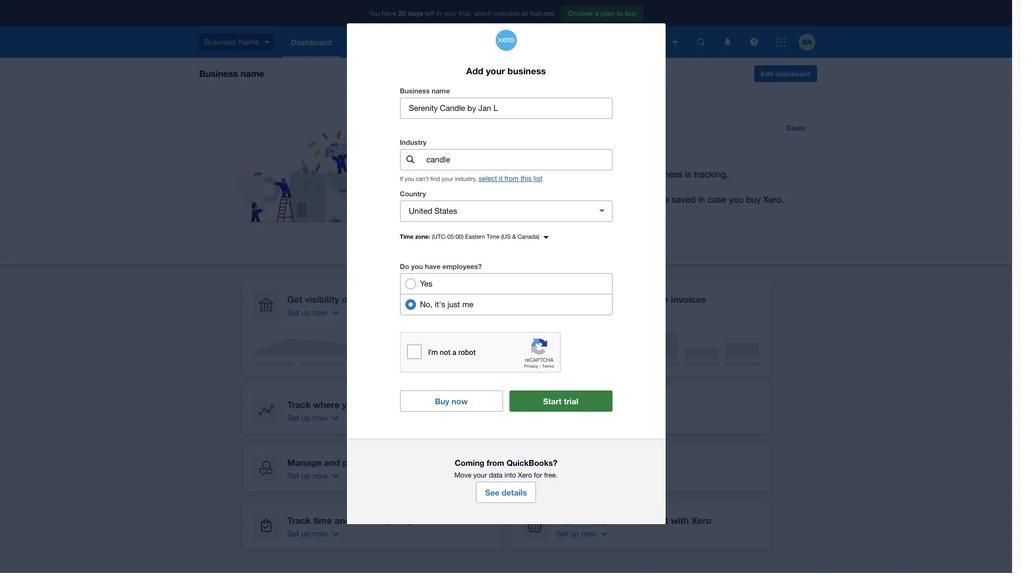 Task type: vqa. For each thing, say whether or not it's contained in the screenshot.
MENU containing Contact details
no



Task type: describe. For each thing, give the bounding box(es) containing it.
industry,
[[455, 176, 477, 182]]

do you have employees?
[[400, 262, 482, 271]]

buy now button
[[400, 391, 503, 412]]

Industry field
[[425, 150, 612, 170]]

select it from this list button
[[479, 175, 542, 183]]

05:00)
[[447, 234, 464, 240]]

see
[[485, 488, 500, 498]]

your for quickbooks?
[[474, 472, 487, 480]]

me
[[462, 300, 474, 309]]

it's
[[435, 300, 445, 309]]

you for can't
[[405, 176, 414, 182]]

just
[[448, 300, 460, 309]]

this
[[521, 175, 532, 183]]

trial
[[564, 397, 579, 406]]

(utc-
[[432, 234, 447, 240]]

buy now
[[435, 397, 468, 406]]

search icon image
[[407, 156, 414, 164]]

free.
[[544, 472, 558, 480]]

yes
[[420, 279, 433, 288]]

clear image
[[591, 201, 612, 222]]

(us
[[501, 234, 511, 240]]

can't
[[416, 176, 429, 182]]

for
[[534, 472, 542, 480]]

find
[[430, 176, 440, 182]]

business
[[508, 65, 546, 76]]

do you have employees? group
[[400, 274, 612, 316]]

buy
[[435, 397, 450, 406]]

0 vertical spatial from
[[505, 175, 519, 183]]

coming from quickbooks? move your data into xero for free.
[[454, 459, 558, 480]]

from inside coming from quickbooks? move your data into xero for free.
[[487, 459, 504, 468]]

you for have
[[411, 262, 423, 271]]

time zone: (utc-05:00) eastern time (us & canada)
[[400, 233, 540, 240]]

Country field
[[400, 201, 587, 222]]

canada)
[[518, 234, 540, 240]]



Task type: locate. For each thing, give the bounding box(es) containing it.
1 horizontal spatial time
[[487, 234, 500, 240]]

now
[[452, 397, 468, 406]]

your inside coming from quickbooks? move your data into xero for free.
[[474, 472, 487, 480]]

add your business
[[466, 65, 546, 76]]

have
[[425, 262, 441, 271]]

from
[[505, 175, 519, 183], [487, 459, 504, 468]]

time left (us
[[487, 234, 500, 240]]

details
[[502, 488, 527, 498]]

your
[[486, 65, 505, 76], [442, 176, 453, 182], [474, 472, 487, 480]]

select
[[479, 175, 497, 183]]

no, it's just me
[[420, 300, 474, 309]]

1 vertical spatial from
[[487, 459, 504, 468]]

employees?
[[442, 262, 482, 271]]

from right it
[[505, 175, 519, 183]]

0 horizontal spatial time
[[400, 233, 414, 240]]

move
[[454, 472, 472, 480]]

your right add in the top of the page
[[486, 65, 505, 76]]

it
[[499, 175, 503, 183]]

if you can't find your industry, select it from this list
[[400, 175, 542, 183]]

coming
[[455, 459, 485, 468]]

your for can't
[[442, 176, 453, 182]]

see details
[[485, 488, 527, 498]]

data
[[489, 472, 503, 480]]

you right do
[[411, 262, 423, 271]]

add
[[466, 65, 484, 76]]

1 vertical spatial your
[[442, 176, 453, 182]]

into
[[505, 472, 516, 480]]

you inside if you can't find your industry, select it from this list
[[405, 176, 414, 182]]

your inside if you can't find your industry, select it from this list
[[442, 176, 453, 182]]

if
[[400, 176, 403, 182]]

xero image
[[496, 30, 517, 51]]

name
[[432, 87, 450, 95]]

0 vertical spatial your
[[486, 65, 505, 76]]

industry
[[400, 138, 427, 147]]

xero
[[518, 472, 532, 480]]

quickbooks?
[[507, 459, 557, 468]]

start trial button
[[509, 391, 612, 412]]

you
[[405, 176, 414, 182], [411, 262, 423, 271]]

Business name field
[[400, 98, 612, 118]]

start
[[543, 397, 562, 406]]

eastern
[[465, 234, 485, 240]]

0 vertical spatial you
[[405, 176, 414, 182]]

start trial
[[543, 397, 579, 406]]

business name
[[400, 87, 450, 95]]

2 vertical spatial your
[[474, 472, 487, 480]]

no,
[[420, 300, 433, 309]]

time left the "zone:"
[[400, 233, 414, 240]]

do
[[400, 262, 409, 271]]

time
[[400, 233, 414, 240], [487, 234, 500, 240]]

zone:
[[415, 233, 430, 240]]

from up data
[[487, 459, 504, 468]]

see details button
[[476, 482, 536, 504]]

your left data
[[474, 472, 487, 480]]

your right find
[[442, 176, 453, 182]]

list
[[534, 175, 542, 183]]

time inside time zone: (utc-05:00) eastern time (us & canada)
[[487, 234, 500, 240]]

country
[[400, 190, 426, 198]]

&
[[512, 234, 516, 240]]

business
[[400, 87, 430, 95]]

you right if on the left of the page
[[405, 176, 414, 182]]

1 vertical spatial you
[[411, 262, 423, 271]]



